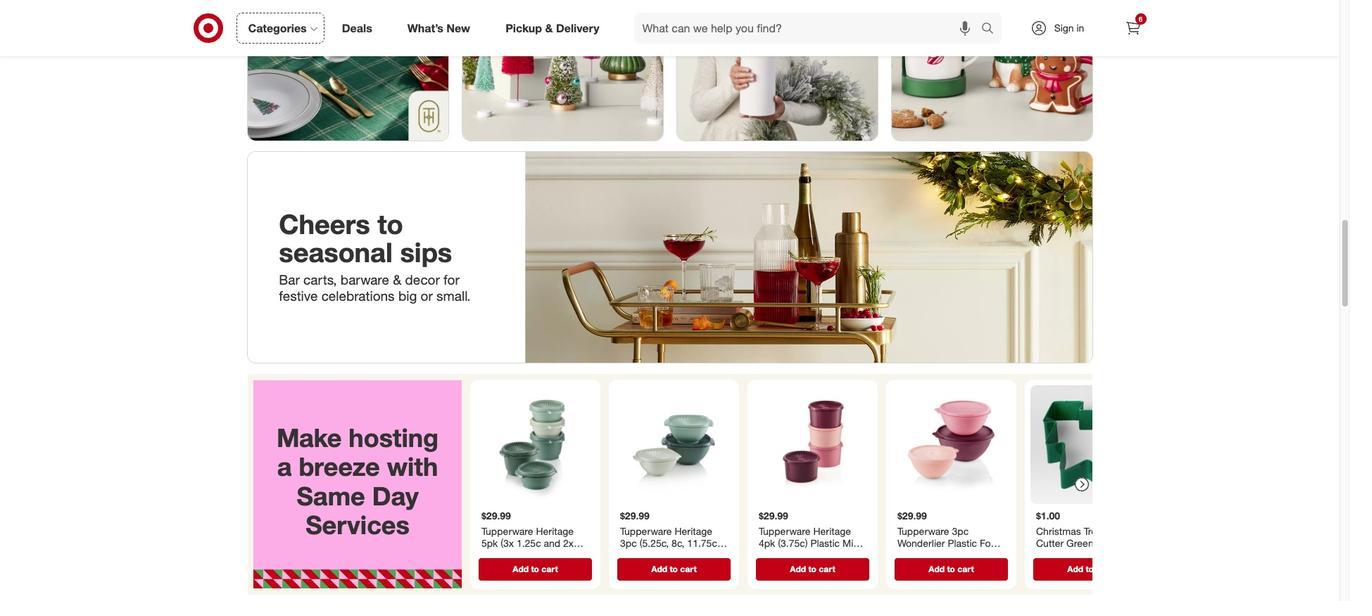 Task type: vqa. For each thing, say whether or not it's contained in the screenshot.


Task type: describe. For each thing, give the bounding box(es) containing it.
$29.99 tupperware 3pc wonderlier plastic food storage bowls red
[[897, 511, 1002, 562]]

add to cart for tupperware heritage 3pc (5.25c, 8c, 11.75c) plastic food storage container set green
[[651, 564, 696, 575]]

tree
[[1083, 526, 1102, 538]]

sign in
[[1054, 22, 1084, 34]]

with
[[387, 452, 438, 483]]

delivery
[[556, 21, 599, 35]]

wonderlier
[[897, 538, 945, 550]]

categories
[[248, 21, 307, 35]]

tupperware for 4pk
[[758, 526, 810, 538]]

for
[[444, 272, 459, 288]]

cart for $29.99 tupperware 3pc wonderlier plastic food storage bowls red
[[957, 564, 974, 575]]

hosting
[[348, 423, 438, 454]]

green inside $1.00 christmas tree cookie cutter green - wondershop™
[[1066, 538, 1093, 550]]

pickup & delivery link
[[494, 13, 617, 44]]

red inside $29.99 tupperware 3pc wonderlier plastic food storage bowls red
[[964, 550, 982, 562]]

wondershop™
[[1036, 550, 1097, 562]]

or
[[421, 288, 433, 304]]

food inside $29.99 tupperware heritage 3pc (5.25c, 8c, 11.75c) plastic food storage container set green
[[652, 550, 674, 562]]

add to cart for tupperware heritage 4pk (3.75c) plastic mini canister set red
[[790, 564, 835, 575]]

sign in link
[[1018, 13, 1106, 44]]

add for $29.99 tupperware heritage 4pk (3.75c) plastic mini canister set red
[[790, 564, 806, 575]]

decor
[[405, 272, 440, 288]]

$29.99 tupperware heritage 4pk (3.75c) plastic mini canister set red
[[758, 511, 861, 562]]

cheers
[[279, 208, 370, 241]]

$29.99 for $29.99 tupperware heritage 3pc (5.25c, 8c, 11.75c) plastic food storage container set green
[[620, 511, 649, 523]]

seasonal
[[279, 236, 393, 269]]

$29.99 tupperware heritage 3pc (5.25c, 8c, 11.75c) plastic food storage container set green
[[620, 511, 720, 575]]

tupperware heritage 3pc (5.25c, 8c, 11.75c) plastic food storage container set green image
[[614, 386, 733, 505]]

to for $29.99 tupperware 3pc wonderlier plastic food storage bowls red
[[947, 564, 955, 575]]

search
[[975, 22, 1008, 36]]

green inside $29.99 tupperware heritage 3pc (5.25c, 8c, 11.75c) plastic food storage container set green
[[683, 563, 710, 575]]

1 add from the left
[[512, 564, 528, 575]]

11.75c)
[[687, 538, 720, 550]]

to for $29.99 tupperware heritage 3pc (5.25c, 8c, 11.75c) plastic food storage container set green
[[669, 564, 677, 575]]

small.
[[436, 288, 471, 304]]

1 add to cart button from the left
[[478, 559, 592, 581]]

add for $1.00 christmas tree cookie cutter green - wondershop™
[[1067, 564, 1083, 575]]

make hosting a breeze with same day services
[[276, 423, 438, 541]]

cookie
[[1105, 526, 1136, 538]]

1 add to cart from the left
[[512, 564, 558, 575]]

What can we help you find? suggestions appear below search field
[[634, 13, 984, 44]]

tupperware for 3pc
[[620, 526, 672, 538]]

storage inside $29.99 tupperware heritage 3pc (5.25c, 8c, 11.75c) plastic food storage container set green
[[677, 550, 711, 562]]

what's
[[407, 21, 443, 35]]

sign
[[1054, 22, 1074, 34]]

to for $29.99 tupperware heritage 4pk (3.75c) plastic mini canister set red
[[808, 564, 816, 575]]

cutter
[[1036, 538, 1063, 550]]

container
[[620, 563, 663, 575]]

heritage for 8c,
[[674, 526, 712, 538]]

food inside $29.99 tupperware 3pc wonderlier plastic food storage bowls red
[[979, 538, 1002, 550]]

services
[[305, 511, 409, 541]]

-
[[1096, 538, 1100, 550]]

what's new
[[407, 21, 470, 35]]

plastic inside $29.99 tupperware 3pc wonderlier plastic food storage bowls red
[[947, 538, 977, 550]]

search button
[[975, 13, 1008, 46]]

day
[[372, 482, 418, 512]]

6
[[1139, 15, 1143, 23]]

4pk
[[758, 538, 775, 550]]

add for $29.99 tupperware 3pc wonderlier plastic food storage bowls red
[[928, 564, 944, 575]]

celebrations
[[321, 288, 395, 304]]

red inside $29.99 tupperware heritage 4pk (3.75c) plastic mini canister set red
[[816, 550, 833, 562]]

$29.99 for $29.99
[[481, 511, 511, 523]]

new
[[447, 21, 470, 35]]

categories link
[[236, 13, 324, 44]]



Task type: locate. For each thing, give the bounding box(es) containing it.
&
[[545, 21, 553, 35], [393, 272, 401, 288]]

$1.00
[[1036, 511, 1060, 523]]

1 vertical spatial set
[[666, 563, 681, 575]]

to for $1.00 christmas tree cookie cutter green - wondershop™
[[1085, 564, 1093, 575]]

cart for $1.00 christmas tree cookie cutter green - wondershop™
[[1096, 564, 1112, 575]]

2 red from the left
[[964, 550, 982, 562]]

same
[[296, 482, 365, 512]]

tupperware for wonderlier
[[897, 526, 949, 538]]

a
[[277, 452, 291, 483]]

storage down wonderlier on the bottom right of the page
[[897, 550, 931, 562]]

pickup & delivery
[[505, 21, 599, 35]]

mini
[[842, 538, 861, 550]]

4 $29.99 from the left
[[897, 511, 927, 523]]

tupperware heritage 4pk (3.75c) plastic mini canister set red image
[[753, 386, 872, 505]]

5 add from the left
[[1067, 564, 1083, 575]]

heritage up 11.75c)
[[674, 526, 712, 538]]

storage inside $29.99 tupperware 3pc wonderlier plastic food storage bowls red
[[897, 550, 931, 562]]

1 cart from the left
[[541, 564, 558, 575]]

food
[[979, 538, 1002, 550], [652, 550, 674, 562]]

festive
[[279, 288, 318, 304]]

3pc inside $29.99 tupperware 3pc wonderlier plastic food storage bowls red
[[952, 526, 968, 538]]

plastic inside $29.99 tupperware heritage 4pk (3.75c) plastic mini canister set red
[[810, 538, 839, 550]]

5 cart from the left
[[1096, 564, 1112, 575]]

2 cart from the left
[[680, 564, 696, 575]]

barware
[[341, 272, 389, 288]]

red right bowls
[[964, 550, 982, 562]]

deals link
[[330, 13, 390, 44]]

set down 8c,
[[666, 563, 681, 575]]

1 horizontal spatial 3pc
[[952, 526, 968, 538]]

5 add to cart button from the left
[[1033, 559, 1146, 581]]

set inside $29.99 tupperware heritage 3pc (5.25c, 8c, 11.75c) plastic food storage container set green
[[666, 563, 681, 575]]

1 horizontal spatial green
[[1066, 538, 1093, 550]]

2 horizontal spatial tupperware
[[897, 526, 949, 538]]

3 $29.99 from the left
[[758, 511, 788, 523]]

tupperware up wonderlier on the bottom right of the page
[[897, 526, 949, 538]]

tupperware 3pc wonderlier plastic food storage bowls red image
[[891, 386, 1010, 505]]

$1.00 christmas tree cookie cutter green - wondershop™
[[1036, 511, 1136, 562]]

breeze
[[298, 452, 380, 483]]

red
[[816, 550, 833, 562], [964, 550, 982, 562]]

heritage inside $29.99 tupperware heritage 3pc (5.25c, 8c, 11.75c) plastic food storage container set green
[[674, 526, 712, 538]]

1 vertical spatial &
[[393, 272, 401, 288]]

to
[[378, 208, 403, 241], [531, 564, 539, 575], [669, 564, 677, 575], [808, 564, 816, 575], [947, 564, 955, 575], [1085, 564, 1093, 575]]

1 horizontal spatial tupperware
[[758, 526, 810, 538]]

set inside $29.99 tupperware heritage 4pk (3.75c) plastic mini canister set red
[[798, 550, 813, 562]]

plastic
[[810, 538, 839, 550], [947, 538, 977, 550], [620, 550, 649, 562]]

3pc inside $29.99 tupperware heritage 3pc (5.25c, 8c, 11.75c) plastic food storage container set green
[[620, 538, 636, 550]]

5 add to cart from the left
[[1067, 564, 1112, 575]]

1 horizontal spatial storage
[[897, 550, 931, 562]]

make
[[276, 423, 341, 454]]

4 add to cart from the left
[[928, 564, 974, 575]]

tupperware heritage 5pk (3x 1.25c and 2x 2.5c) plastic food storage container set green image
[[475, 386, 594, 505]]

2 horizontal spatial plastic
[[947, 538, 977, 550]]

1 horizontal spatial plastic
[[810, 538, 839, 550]]

0 vertical spatial 3pc
[[952, 526, 968, 538]]

1 horizontal spatial food
[[979, 538, 1002, 550]]

heritage
[[674, 526, 712, 538], [813, 526, 851, 538]]

cart for $29.99 tupperware heritage 3pc (5.25c, 8c, 11.75c) plastic food storage container set green
[[680, 564, 696, 575]]

$29.99
[[481, 511, 511, 523], [620, 511, 649, 523], [758, 511, 788, 523], [897, 511, 927, 523]]

& inside "link"
[[545, 21, 553, 35]]

6 link
[[1117, 13, 1148, 44]]

deals
[[342, 21, 372, 35]]

$29.99 inside $29.99 tupperware 3pc wonderlier plastic food storage bowls red
[[897, 511, 927, 523]]

storage
[[677, 550, 711, 562], [897, 550, 931, 562]]

$29.99 for $29.99 tupperware heritage 4pk (3.75c) plastic mini canister set red
[[758, 511, 788, 523]]

tupperware inside $29.99 tupperware 3pc wonderlier plastic food storage bowls red
[[897, 526, 949, 538]]

& left decor
[[393, 272, 401, 288]]

2 $29.99 from the left
[[620, 511, 649, 523]]

in
[[1077, 22, 1084, 34]]

1 horizontal spatial &
[[545, 21, 553, 35]]

add to cart button for $1.00 christmas tree cookie cutter green - wondershop™
[[1033, 559, 1146, 581]]

1 $29.99 from the left
[[481, 511, 511, 523]]

2 heritage from the left
[[813, 526, 851, 538]]

1 heritage from the left
[[674, 526, 712, 538]]

add to cart button for $29.99 tupperware 3pc wonderlier plastic food storage bowls red
[[894, 559, 1008, 581]]

cart for $29.99 tupperware heritage 4pk (3.75c) plastic mini canister set red
[[818, 564, 835, 575]]

1 tupperware from the left
[[620, 526, 672, 538]]

1 horizontal spatial red
[[964, 550, 982, 562]]

add for $29.99 tupperware heritage 3pc (5.25c, 8c, 11.75c) plastic food storage container set green
[[651, 564, 667, 575]]

add to cart for tupperware 3pc wonderlier plastic food storage bowls red
[[928, 564, 974, 575]]

0 horizontal spatial green
[[683, 563, 710, 575]]

2 add from the left
[[651, 564, 667, 575]]

0 vertical spatial green
[[1066, 538, 1093, 550]]

add to cart button for $29.99 tupperware heritage 3pc (5.25c, 8c, 11.75c) plastic food storage container set green
[[617, 559, 730, 581]]

$29.99 for $29.99 tupperware 3pc wonderlier plastic food storage bowls red
[[897, 511, 927, 523]]

4 add to cart button from the left
[[894, 559, 1008, 581]]

(3.75c)
[[778, 538, 807, 550]]

3 tupperware from the left
[[897, 526, 949, 538]]

tupperware inside $29.99 tupperware heritage 4pk (3.75c) plastic mini canister set red
[[758, 526, 810, 538]]

0 vertical spatial &
[[545, 21, 553, 35]]

$29.99 link
[[475, 386, 594, 556]]

1 horizontal spatial set
[[798, 550, 813, 562]]

pickup
[[505, 21, 542, 35]]

plastic left mini
[[810, 538, 839, 550]]

0 vertical spatial set
[[798, 550, 813, 562]]

what's new link
[[395, 13, 488, 44]]

add to cart
[[512, 564, 558, 575], [651, 564, 696, 575], [790, 564, 835, 575], [928, 564, 974, 575], [1067, 564, 1112, 575]]

add to cart for christmas tree cookie cutter green - wondershop™
[[1067, 564, 1112, 575]]

sips
[[400, 236, 452, 269]]

2 storage from the left
[[897, 550, 931, 562]]

& inside cheers to seasonal sips bar carts, barware & decor for festive celebrations big or small.
[[393, 272, 401, 288]]

plastic inside $29.99 tupperware heritage 3pc (5.25c, 8c, 11.75c) plastic food storage container set green
[[620, 550, 649, 562]]

0 horizontal spatial 3pc
[[620, 538, 636, 550]]

3 add from the left
[[790, 564, 806, 575]]

3 cart from the left
[[818, 564, 835, 575]]

$29.99 inside $29.99 tupperware heritage 3pc (5.25c, 8c, 11.75c) plastic food storage container set green
[[620, 511, 649, 523]]

christmas
[[1036, 526, 1081, 538]]

8c,
[[671, 538, 684, 550]]

set
[[798, 550, 813, 562], [666, 563, 681, 575]]

0 horizontal spatial tupperware
[[620, 526, 672, 538]]

(5.25c,
[[639, 538, 669, 550]]

1 storage from the left
[[677, 550, 711, 562]]

0 horizontal spatial set
[[666, 563, 681, 575]]

0 horizontal spatial red
[[816, 550, 833, 562]]

food down (5.25c,
[[652, 550, 674, 562]]

3pc
[[952, 526, 968, 538], [620, 538, 636, 550]]

food left cutter
[[979, 538, 1002, 550]]

0 horizontal spatial storage
[[677, 550, 711, 562]]

1 vertical spatial green
[[683, 563, 710, 575]]

2 add to cart button from the left
[[617, 559, 730, 581]]

canister
[[758, 550, 795, 562]]

cart
[[541, 564, 558, 575], [680, 564, 696, 575], [818, 564, 835, 575], [957, 564, 974, 575], [1096, 564, 1112, 575]]

plastic up container
[[620, 550, 649, 562]]

& right pickup
[[545, 21, 553, 35]]

green
[[1066, 538, 1093, 550], [683, 563, 710, 575]]

1 red from the left
[[816, 550, 833, 562]]

carts,
[[303, 272, 337, 288]]

cheers to seasonal sips bar carts, barware & decor for festive celebrations big or small.
[[279, 208, 471, 304]]

set down (3.75c)
[[798, 550, 813, 562]]

plastic up bowls
[[947, 538, 977, 550]]

1 vertical spatial 3pc
[[620, 538, 636, 550]]

carousel region
[[247, 375, 1155, 602]]

$29.99 inside $29.99 tupperware heritage 4pk (3.75c) plastic mini canister set red
[[758, 511, 788, 523]]

0 horizontal spatial heritage
[[674, 526, 712, 538]]

0 horizontal spatial plastic
[[620, 550, 649, 562]]

add to cart button for $29.99 tupperware heritage 4pk (3.75c) plastic mini canister set red
[[756, 559, 869, 581]]

bar
[[279, 272, 300, 288]]

heritage for plastic
[[813, 526, 851, 538]]

add
[[512, 564, 528, 575], [651, 564, 667, 575], [790, 564, 806, 575], [928, 564, 944, 575], [1067, 564, 1083, 575]]

to inside cheers to seasonal sips bar carts, barware & decor for festive celebrations big or small.
[[378, 208, 403, 241]]

0 horizontal spatial &
[[393, 272, 401, 288]]

tupperware up (5.25c,
[[620, 526, 672, 538]]

big
[[398, 288, 417, 304]]

4 cart from the left
[[957, 564, 974, 575]]

tupperware inside $29.99 tupperware heritage 3pc (5.25c, 8c, 11.75c) plastic food storage container set green
[[620, 526, 672, 538]]

tupperware up (3.75c)
[[758, 526, 810, 538]]

green down 11.75c)
[[683, 563, 710, 575]]

heritage up mini
[[813, 526, 851, 538]]

christmas tree cookie cutter green - wondershop™ image
[[1030, 386, 1149, 505]]

add to cart button
[[478, 559, 592, 581], [617, 559, 730, 581], [756, 559, 869, 581], [894, 559, 1008, 581], [1033, 559, 1146, 581]]

3pc left (5.25c,
[[620, 538, 636, 550]]

heritage inside $29.99 tupperware heritage 4pk (3.75c) plastic mini canister set red
[[813, 526, 851, 538]]

tupperware
[[620, 526, 672, 538], [758, 526, 810, 538], [897, 526, 949, 538]]

storage down 11.75c)
[[677, 550, 711, 562]]

3pc up bowls
[[952, 526, 968, 538]]

4 add from the left
[[928, 564, 944, 575]]

1 horizontal spatial heritage
[[813, 526, 851, 538]]

2 add to cart from the left
[[651, 564, 696, 575]]

0 horizontal spatial food
[[652, 550, 674, 562]]

3 add to cart button from the left
[[756, 559, 869, 581]]

2 tupperware from the left
[[758, 526, 810, 538]]

red right canister
[[816, 550, 833, 562]]

green down tree
[[1066, 538, 1093, 550]]

bowls
[[934, 550, 961, 562]]

3 add to cart from the left
[[790, 564, 835, 575]]



